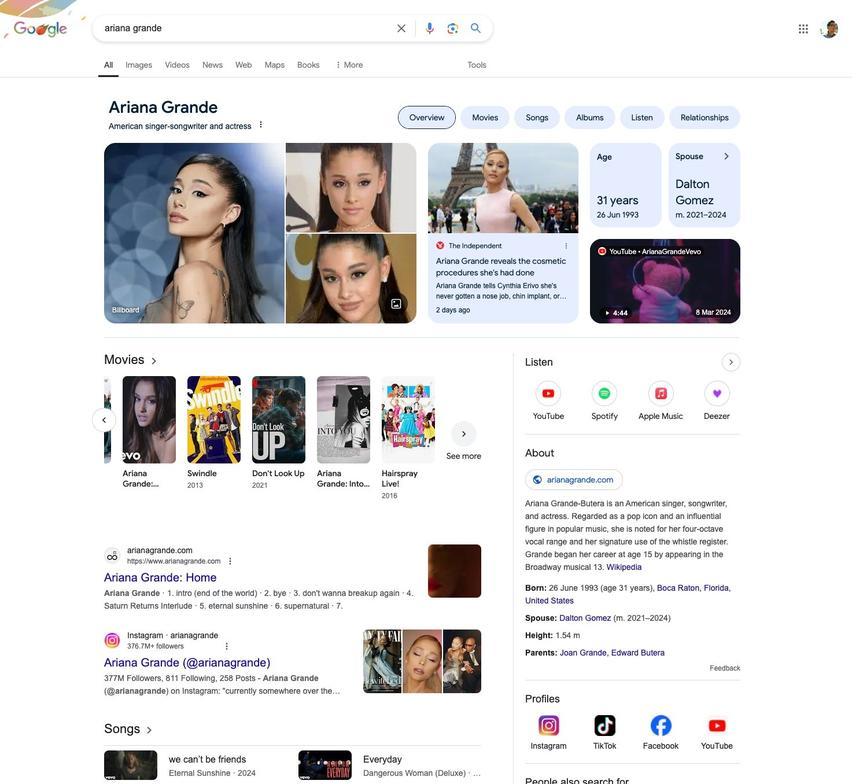 Task type: vqa. For each thing, say whether or not it's contained in the screenshot.
(United
no



Task type: describe. For each thing, give the bounding box(es) containing it.
1 tab from the left
[[398, 106, 457, 129]]

ariana grande - songs, age & facts image
[[286, 143, 417, 233]]

ariana grande from www.arianagrande.com image
[[428, 545, 482, 598]]

6 tab from the left
[[670, 106, 741, 129]]

1 vertical spatial heading
[[526, 693, 741, 706]]

2 vertical spatial heading
[[526, 776, 741, 785]]

ariana grande | songs, albums, 7 rings, & tv shows | britannica image
[[286, 234, 417, 324]]

about this result element
[[563, 242, 571, 250]]

2024 icc women's t20 world cup image
[[14, 20, 67, 39]]

ariana grande career timeline | billboard image
[[104, 143, 285, 324]]

search by voice image
[[423, 21, 437, 35]]



Task type: locate. For each thing, give the bounding box(es) containing it.
None text field
[[127, 556, 221, 567]]

Search text field
[[105, 16, 388, 41]]

3 tab from the left
[[515, 106, 561, 129]]

0 vertical spatial list
[[98, 51, 368, 77]]

None search field
[[0, 14, 493, 42]]

favicon for website that hosts the video image
[[599, 248, 606, 255]]

list item
[[98, 51, 119, 77]]

more options image
[[255, 119, 267, 130], [256, 120, 266, 129]]

5 tab from the left
[[620, 106, 665, 129]]

heading
[[109, 97, 218, 118], [526, 693, 741, 706], [526, 776, 741, 785]]

search by image image
[[446, 21, 460, 35]]

tab list
[[104, 98, 741, 133]]

None text field
[[127, 641, 184, 652]]

1 vertical spatial list
[[0, 376, 482, 508]]

section
[[514, 350, 746, 785]]

tab
[[398, 106, 457, 129], [461, 106, 510, 129], [515, 106, 561, 129], [565, 106, 616, 129], [620, 106, 665, 129], [670, 106, 741, 129]]

2 tab from the left
[[461, 106, 510, 129]]

list
[[98, 51, 368, 77], [0, 376, 482, 508], [104, 746, 491, 785]]

0 vertical spatial heading
[[109, 97, 218, 118]]

about this result image
[[563, 242, 571, 250]]

2 vertical spatial list
[[104, 746, 491, 785]]

4 tab from the left
[[565, 106, 616, 129]]



